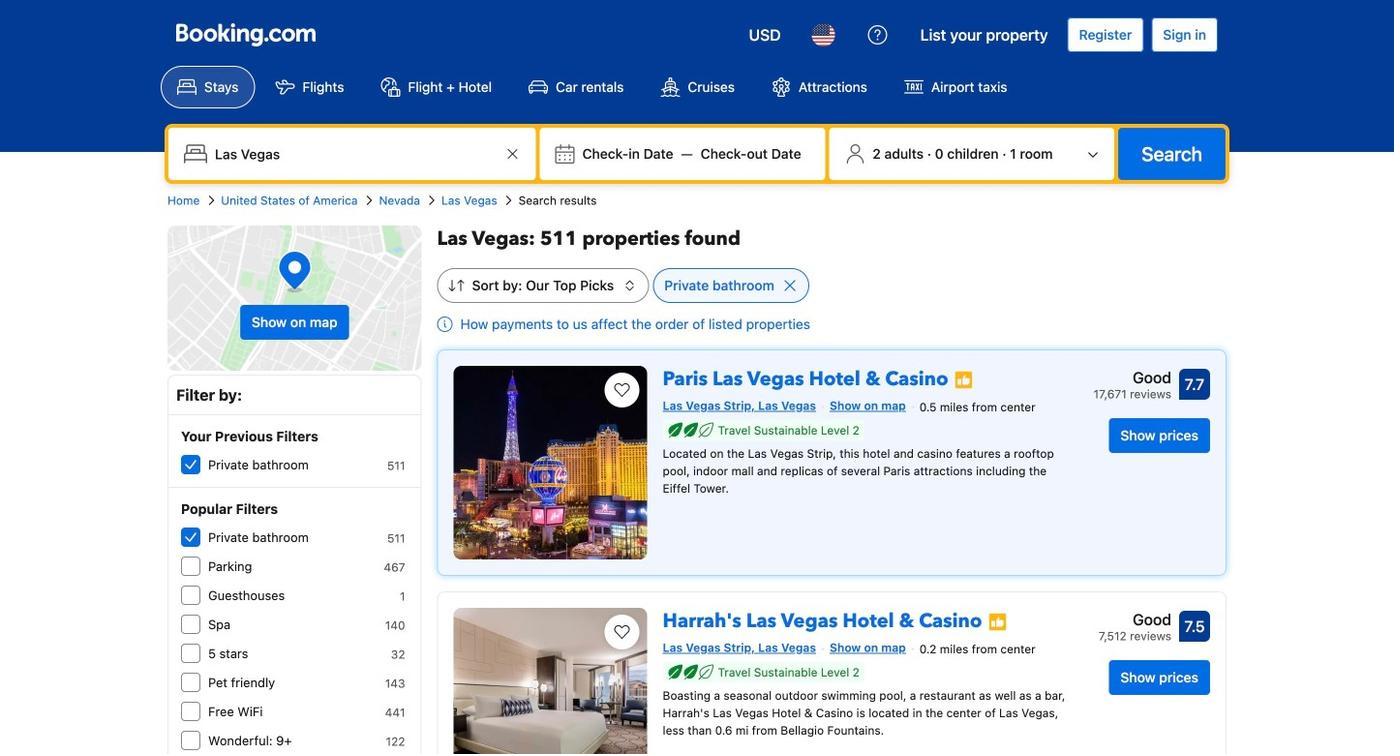 Task type: describe. For each thing, give the bounding box(es) containing it.
scored 7.5 element
[[1179, 611, 1210, 642]]

scored 7.7 element
[[1179, 369, 1210, 400]]

search results updated. las vegas: 511 properties found. applied filters: private bathroom. element
[[437, 226, 1227, 253]]

good element for scored 7.5 element at the bottom right of page
[[1099, 608, 1172, 631]]



Task type: vqa. For each thing, say whether or not it's contained in the screenshot.
Paris Las Vegas Hotel & Casino image
yes



Task type: locate. For each thing, give the bounding box(es) containing it.
paris las vegas hotel & casino image
[[454, 366, 647, 560]]

good element left scored 7.7 element in the right of the page
[[1094, 366, 1172, 389]]

Where are you going? field
[[207, 137, 501, 171]]

harrah's las vegas hotel & casino image
[[454, 608, 647, 754]]

good element for scored 7.7 element in the right of the page
[[1094, 366, 1172, 389]]

good element left scored 7.5 element at the bottom right of page
[[1099, 608, 1172, 631]]

1 vertical spatial good element
[[1099, 608, 1172, 631]]

good element
[[1094, 366, 1172, 389], [1099, 608, 1172, 631]]

0 vertical spatial good element
[[1094, 366, 1172, 389]]

booking.com image
[[176, 23, 316, 46]]



